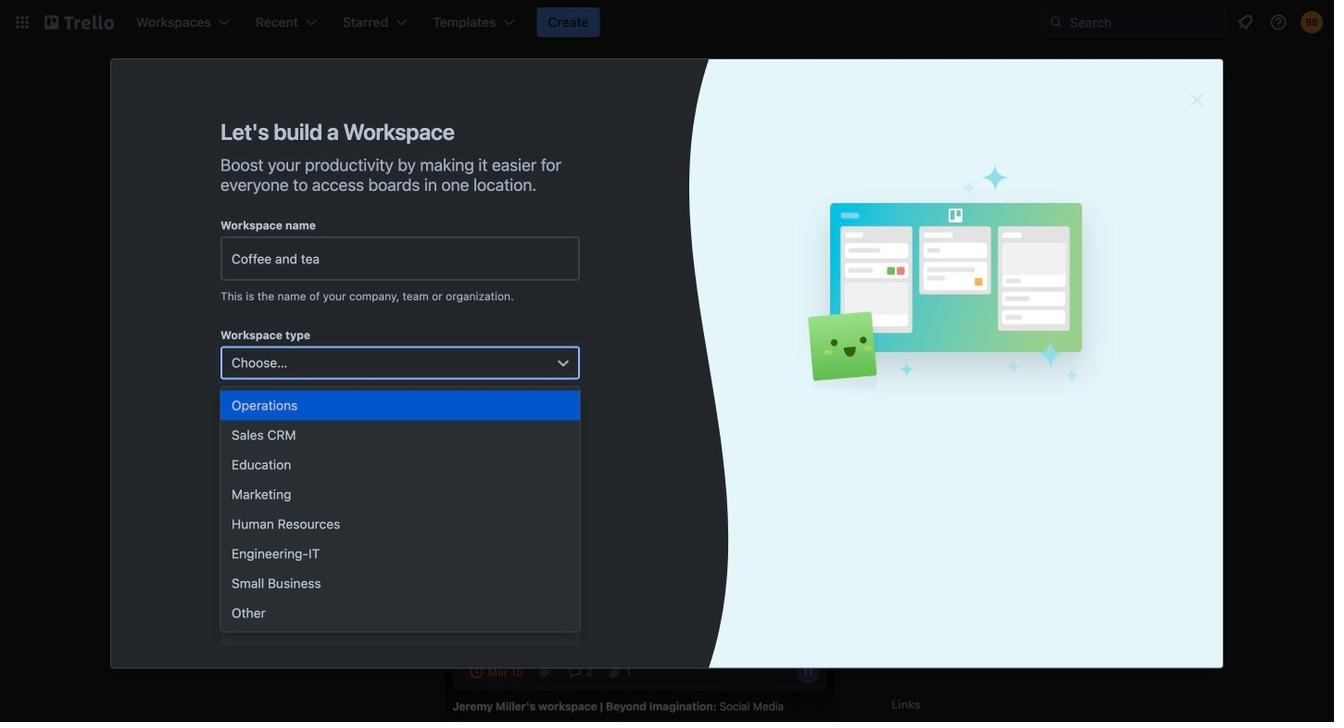 Task type: vqa. For each thing, say whether or not it's contained in the screenshot.
add image
yes



Task type: locate. For each thing, give the bounding box(es) containing it.
2 color: green, title: none image from the top
[[464, 617, 516, 631]]

0 vertical spatial color: green, title: none image
[[464, 293, 516, 308]]

1 vertical spatial color: green, title: none image
[[464, 617, 516, 631]]

0 notifications image
[[1235, 11, 1257, 33]]

Our team organizes everything here. text field
[[221, 420, 580, 546]]

switch to… image
[[13, 13, 32, 32]]

add image
[[359, 413, 381, 435]]

bob builder (bobbuilder40) image
[[1301, 11, 1324, 33]]

color: orange, title: none image
[[520, 617, 571, 631]]

primary element
[[0, 0, 1335, 44]]

color: green, title: none image
[[464, 293, 516, 308], [464, 617, 516, 631]]



Task type: describe. For each thing, give the bounding box(es) containing it.
Search field
[[1042, 7, 1227, 37]]

search image
[[1049, 15, 1064, 30]]

1 color: green, title: none image from the top
[[464, 293, 516, 308]]

Taco's Co. text field
[[221, 236, 580, 281]]

add reaction image
[[453, 494, 482, 516]]

open information menu image
[[1270, 13, 1289, 32]]



